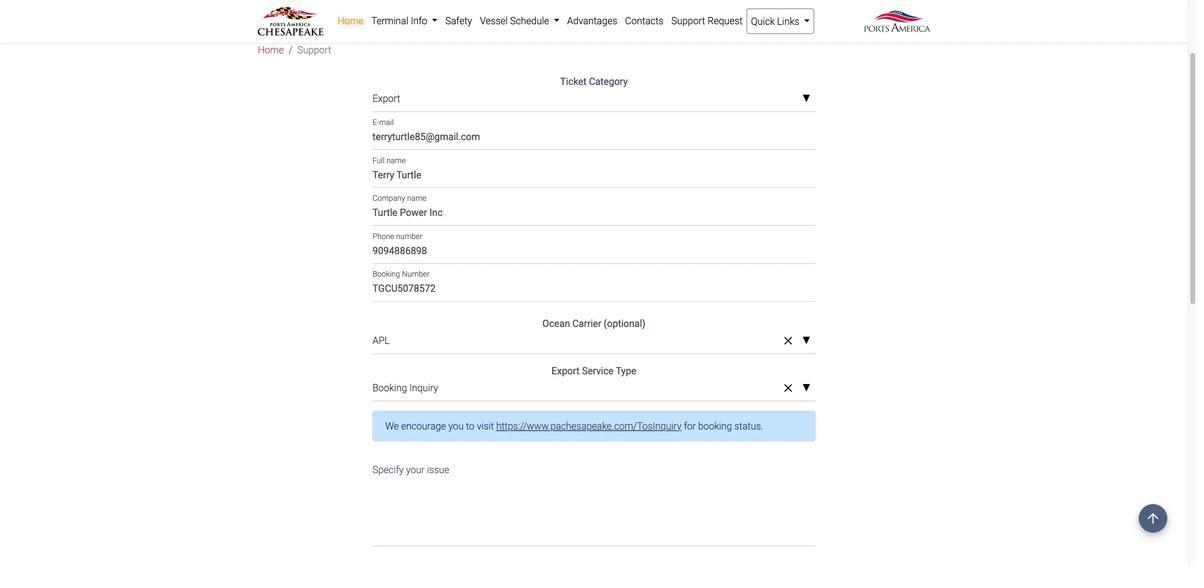 Task type: describe. For each thing, give the bounding box(es) containing it.
1 vertical spatial home link
[[258, 43, 284, 58]]

phone number
[[373, 232, 423, 241]]

vessel schedule link
[[476, 8, 564, 33]]

number
[[402, 270, 430, 279]]

1 horizontal spatial home link
[[334, 8, 368, 33]]

✕ for booking inquiry
[[784, 382, 793, 395]]

export for export service type
[[552, 366, 580, 377]]

for
[[684, 421, 696, 432]]

booking for booking number
[[373, 270, 400, 279]]

phone
[[373, 232, 394, 241]]

advantages link
[[564, 8, 622, 33]]

▼ for booking inquiry
[[803, 384, 811, 394]]

terminal info link
[[368, 8, 442, 33]]

booking for booking inquiry
[[373, 383, 407, 394]]

safety link
[[442, 8, 476, 33]]

home for the bottom home link
[[258, 45, 284, 56]]

Specify your issue text field
[[373, 456, 816, 547]]

1 ▼ from the top
[[803, 94, 811, 104]]

booking inquiry
[[373, 383, 438, 394]]

Phone number text field
[[373, 241, 816, 264]]

support request link
[[668, 8, 747, 33]]

https://www.pachesapeake.com/tosinquiry link
[[497, 421, 682, 432]]

name for company name
[[407, 194, 427, 203]]

name for full name
[[387, 156, 406, 165]]

support for support request
[[672, 15, 706, 26]]

service
[[582, 366, 614, 377]]

e-
[[373, 118, 379, 127]]

request
[[708, 15, 743, 26]]

E-mail email field
[[373, 127, 816, 150]]

home for home link to the right
[[338, 15, 364, 26]]

ticket category
[[560, 76, 628, 88]]

type
[[616, 366, 637, 377]]

Booking Number text field
[[373, 279, 816, 302]]

(optional)
[[604, 318, 646, 330]]

specify your issue
[[373, 464, 450, 476]]

schedule
[[510, 15, 549, 26]]

Company name text field
[[373, 203, 816, 226]]

terminal
[[371, 15, 409, 26]]

issue
[[427, 464, 450, 476]]

terminal info
[[371, 15, 430, 26]]



Task type: vqa. For each thing, say whether or not it's contained in the screenshot.
Payments
no



Task type: locate. For each thing, give the bounding box(es) containing it.
status.
[[735, 421, 764, 432]]

3 ▼ from the top
[[803, 384, 811, 394]]

1 horizontal spatial export
[[552, 366, 580, 377]]

0 horizontal spatial home link
[[258, 43, 284, 58]]

we
[[385, 421, 399, 432]]

visit
[[477, 421, 494, 432]]

carrier
[[573, 318, 602, 330]]

links
[[778, 15, 800, 27]]

2 vertical spatial ▼
[[803, 384, 811, 394]]

home
[[338, 15, 364, 26], [258, 45, 284, 56]]

1 vertical spatial ▼
[[803, 336, 811, 346]]

0 vertical spatial support
[[672, 15, 706, 26]]

✕ for apl
[[784, 335, 793, 348]]

contacts link
[[622, 8, 668, 33]]

your
[[406, 464, 425, 476]]

1 horizontal spatial name
[[407, 194, 427, 203]]

▼
[[803, 94, 811, 104], [803, 336, 811, 346], [803, 384, 811, 394]]

booking left number
[[373, 270, 400, 279]]

1 vertical spatial ✕
[[784, 382, 793, 395]]

company
[[373, 194, 405, 203]]

apl
[[373, 335, 390, 347]]

quick
[[751, 15, 775, 27]]

2 ✕ from the top
[[784, 382, 793, 395]]

1 horizontal spatial home
[[338, 15, 364, 26]]

e-mail
[[373, 118, 394, 127]]

inquiry
[[410, 383, 438, 394]]

0 vertical spatial name
[[387, 156, 406, 165]]

number
[[396, 232, 423, 241]]

quick links
[[751, 15, 802, 27]]

Full name text field
[[373, 165, 816, 188]]

category
[[589, 76, 628, 88]]

support for support
[[297, 45, 331, 56]]

booking
[[373, 270, 400, 279], [373, 383, 407, 394]]

✕
[[784, 335, 793, 348], [784, 382, 793, 395]]

export service type
[[552, 366, 637, 377]]

we encourage you to visit https://www.pachesapeake.com/tosinquiry for booking status.
[[385, 421, 764, 432]]

full
[[373, 156, 385, 165]]

go to top image
[[1139, 504, 1168, 533]]

0 vertical spatial home link
[[334, 8, 368, 33]]

0 horizontal spatial support
[[297, 45, 331, 56]]

1 vertical spatial support
[[297, 45, 331, 56]]

1 ✕ from the top
[[784, 335, 793, 348]]

export
[[373, 93, 400, 105], [552, 366, 580, 377]]

safety
[[446, 15, 472, 26]]

you
[[449, 421, 464, 432]]

info
[[411, 15, 428, 26]]

0 horizontal spatial name
[[387, 156, 406, 165]]

1 booking from the top
[[373, 270, 400, 279]]

ocean
[[543, 318, 570, 330]]

company name
[[373, 194, 427, 203]]

1 vertical spatial export
[[552, 366, 580, 377]]

vessel
[[480, 15, 508, 26]]

0 horizontal spatial export
[[373, 93, 400, 105]]

support inside "link"
[[672, 15, 706, 26]]

export left service
[[552, 366, 580, 377]]

0 vertical spatial booking
[[373, 270, 400, 279]]

1 vertical spatial name
[[407, 194, 427, 203]]

specify
[[373, 464, 404, 476]]

support
[[672, 15, 706, 26], [297, 45, 331, 56]]

booking number
[[373, 270, 430, 279]]

support request
[[672, 15, 743, 26]]

0 vertical spatial export
[[373, 93, 400, 105]]

1 vertical spatial booking
[[373, 383, 407, 394]]

1 vertical spatial home
[[258, 45, 284, 56]]

booking left inquiry
[[373, 383, 407, 394]]

name right company
[[407, 194, 427, 203]]

0 vertical spatial ✕
[[784, 335, 793, 348]]

▼ for apl
[[803, 336, 811, 346]]

vessel schedule
[[480, 15, 552, 26]]

ocean carrier (optional)
[[543, 318, 646, 330]]

advantages
[[567, 15, 618, 26]]

1 horizontal spatial support
[[672, 15, 706, 26]]

2 booking from the top
[[373, 383, 407, 394]]

name
[[387, 156, 406, 165], [407, 194, 427, 203]]

name right full
[[387, 156, 406, 165]]

export for export
[[373, 93, 400, 105]]

quick links link
[[747, 8, 815, 34]]

ticket
[[560, 76, 587, 88]]

home link
[[334, 8, 368, 33], [258, 43, 284, 58]]

export up mail
[[373, 93, 400, 105]]

to
[[466, 421, 475, 432]]

0 vertical spatial ▼
[[803, 94, 811, 104]]

mail
[[379, 118, 394, 127]]

0 vertical spatial home
[[338, 15, 364, 26]]

booking
[[698, 421, 732, 432]]

https://www.pachesapeake.com/tosinquiry
[[497, 421, 682, 432]]

encourage
[[401, 421, 446, 432]]

0 horizontal spatial home
[[258, 45, 284, 56]]

2 ▼ from the top
[[803, 336, 811, 346]]

contacts
[[625, 15, 664, 26]]

full name
[[373, 156, 406, 165]]



